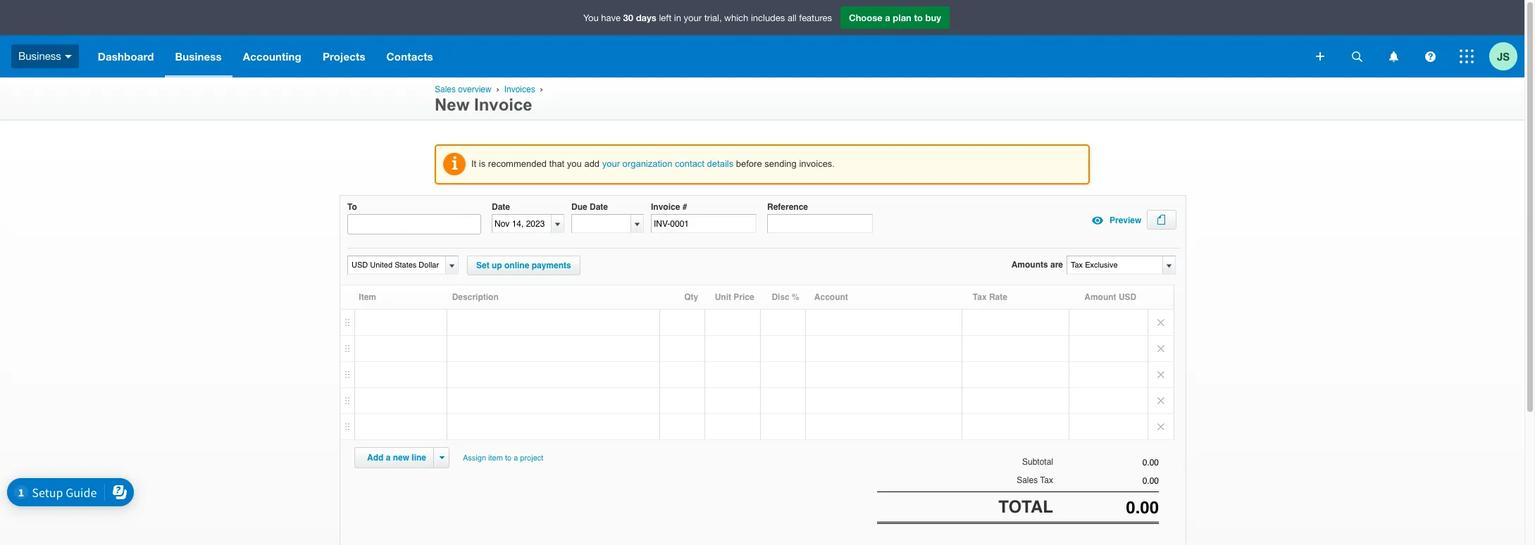 Task type: locate. For each thing, give the bounding box(es) containing it.
unit
[[715, 293, 731, 302]]

0 horizontal spatial invoice
[[474, 95, 533, 114]]

0 vertical spatial delete line item image
[[1149, 310, 1174, 336]]

add a new line
[[367, 453, 426, 463]]

usd
[[1119, 293, 1137, 302]]

business
[[18, 50, 61, 62], [175, 50, 222, 63]]

invoice
[[474, 95, 533, 114], [651, 202, 680, 212]]

0 horizontal spatial date
[[492, 202, 510, 212]]

None text field
[[348, 257, 443, 274], [1068, 257, 1162, 274], [1054, 458, 1159, 468], [348, 257, 443, 274], [1068, 257, 1162, 274], [1054, 458, 1159, 468]]

banner containing js
[[0, 0, 1525, 78]]

amount usd
[[1085, 293, 1137, 302]]

1 horizontal spatial to
[[914, 12, 923, 23]]

date up date text field
[[492, 202, 510, 212]]

invoice left #
[[651, 202, 680, 212]]

dashboard
[[98, 50, 154, 63]]

1 vertical spatial invoice
[[651, 202, 680, 212]]

preview link
[[1087, 210, 1142, 231]]

account
[[815, 293, 848, 302]]

2 delete line item image from the top
[[1149, 362, 1174, 388]]

0 horizontal spatial your
[[602, 159, 620, 169]]

0 horizontal spatial tax
[[973, 293, 987, 302]]

2 horizontal spatial a
[[885, 12, 891, 23]]

1 vertical spatial delete line item image
[[1149, 415, 1174, 440]]

banner
[[0, 0, 1525, 78]]

sales inside sales overview › invoices › new invoice
[[435, 85, 456, 94]]

2 vertical spatial delete line item image
[[1149, 388, 1174, 414]]

1 horizontal spatial business button
[[165, 35, 232, 78]]

0 horizontal spatial svg image
[[65, 55, 72, 58]]

tax
[[973, 293, 987, 302], [1040, 476, 1054, 486]]

1 delete line item image from the top
[[1149, 336, 1174, 362]]

to
[[914, 12, 923, 23], [505, 454, 512, 463]]

Reference text field
[[767, 214, 873, 233]]

1 horizontal spatial ›
[[540, 85, 543, 94]]

to right item
[[505, 454, 512, 463]]

0 vertical spatial your
[[684, 13, 702, 23]]

subtotal
[[1023, 457, 1054, 467]]

0 vertical spatial to
[[914, 12, 923, 23]]

#
[[683, 202, 687, 212]]

1 vertical spatial to
[[505, 454, 512, 463]]

left
[[659, 13, 672, 23]]

1 delete line item image from the top
[[1149, 310, 1174, 336]]

date
[[492, 202, 510, 212], [590, 202, 608, 212]]

your right add
[[602, 159, 620, 169]]

you
[[584, 13, 599, 23]]

item
[[488, 454, 503, 463]]

up
[[492, 261, 502, 271]]

features
[[799, 13, 832, 23]]

set up online payments
[[476, 261, 571, 271]]

total
[[999, 497, 1054, 517]]

includes
[[751, 13, 785, 23]]

accounting button
[[232, 35, 312, 78]]

sales up new in the left of the page
[[435, 85, 456, 94]]

0 horizontal spatial ›
[[497, 85, 500, 94]]

1 horizontal spatial your
[[684, 13, 702, 23]]

qty
[[684, 293, 699, 302]]

1 horizontal spatial date
[[590, 202, 608, 212]]

tax left "rate"
[[973, 293, 987, 302]]

sales down subtotal
[[1017, 476, 1038, 486]]

set up online payments link
[[467, 256, 580, 276]]

0 vertical spatial invoice
[[474, 95, 533, 114]]

0 vertical spatial tax
[[973, 293, 987, 302]]

0 vertical spatial delete line item image
[[1149, 336, 1174, 362]]

tax down subtotal
[[1040, 476, 1054, 486]]

trial,
[[705, 13, 722, 23]]

1 horizontal spatial tax
[[1040, 476, 1054, 486]]

invoice #
[[651, 202, 687, 212]]

to left buy
[[914, 12, 923, 23]]

your inside you have 30 days left in your trial, which includes all features
[[684, 13, 702, 23]]

delete line item image
[[1149, 336, 1174, 362], [1149, 415, 1174, 440]]

accounting
[[243, 50, 302, 63]]

all
[[788, 13, 797, 23]]

svg image
[[1389, 51, 1399, 62], [65, 55, 72, 58]]

online
[[505, 261, 529, 271]]

1 vertical spatial your
[[602, 159, 620, 169]]

0 vertical spatial sales
[[435, 85, 456, 94]]

navigation
[[87, 35, 1307, 78]]

add
[[367, 453, 384, 463]]

business button
[[0, 35, 87, 78], [165, 35, 232, 78]]

a left plan
[[885, 12, 891, 23]]

None text field
[[1054, 477, 1159, 487], [1054, 498, 1159, 518], [1054, 477, 1159, 487], [1054, 498, 1159, 518]]

0 horizontal spatial a
[[386, 453, 391, 463]]

js button
[[1490, 35, 1525, 78]]

1 horizontal spatial sales
[[1017, 476, 1038, 486]]

sales overview link
[[435, 85, 492, 94]]

a left project
[[514, 454, 518, 463]]

your
[[684, 13, 702, 23], [602, 159, 620, 169]]

assign item to a project link
[[457, 448, 550, 469]]

invoices
[[504, 85, 535, 94]]

a inside banner
[[885, 12, 891, 23]]

disc %
[[772, 293, 800, 302]]

sales
[[435, 85, 456, 94], [1017, 476, 1038, 486]]

invoice down invoices
[[474, 95, 533, 114]]

a right add
[[386, 453, 391, 463]]

preview
[[1110, 216, 1142, 226]]

› left invoices
[[497, 85, 500, 94]]

contacts button
[[376, 35, 444, 78]]

› right invoices 'link'
[[540, 85, 543, 94]]

1 vertical spatial sales
[[1017, 476, 1038, 486]]

choose
[[849, 12, 883, 23]]

have
[[601, 13, 621, 23]]

amounts
[[1012, 260, 1048, 270]]

0 horizontal spatial business button
[[0, 35, 87, 78]]

your right in
[[684, 13, 702, 23]]

overview
[[458, 85, 492, 94]]

description
[[452, 293, 499, 302]]

1 horizontal spatial business
[[175, 50, 222, 63]]

sales overview › invoices › new invoice
[[435, 85, 546, 114]]

you
[[567, 159, 582, 169]]

delete line item image
[[1149, 310, 1174, 336], [1149, 362, 1174, 388], [1149, 388, 1174, 414]]

days
[[636, 12, 657, 23]]

item
[[359, 293, 376, 302]]

it is recommended that you add your organization contact details before sending invoices.
[[471, 159, 835, 169]]

Due Date text field
[[572, 215, 631, 233]]

before
[[736, 159, 762, 169]]

svg image
[[1460, 49, 1474, 63], [1352, 51, 1363, 62], [1425, 51, 1436, 62], [1316, 52, 1325, 61]]

›
[[497, 85, 500, 94], [540, 85, 543, 94]]

1 vertical spatial delete line item image
[[1149, 362, 1174, 388]]

a
[[885, 12, 891, 23], [386, 453, 391, 463], [514, 454, 518, 463]]

30
[[623, 12, 634, 23]]

0 horizontal spatial sales
[[435, 85, 456, 94]]

date up due date text box
[[590, 202, 608, 212]]



Task type: vqa. For each thing, say whether or not it's contained in the screenshot.
bottom Delete line item icon
yes



Task type: describe. For each thing, give the bounding box(es) containing it.
you have 30 days left in your trial, which includes all features
[[584, 12, 832, 23]]

is
[[479, 159, 486, 169]]

tax rate
[[973, 293, 1008, 302]]

reference
[[767, 202, 808, 212]]

buy
[[926, 12, 942, 23]]

a for new
[[386, 453, 391, 463]]

to
[[347, 202, 357, 212]]

which
[[725, 13, 749, 23]]

that
[[549, 159, 565, 169]]

amount
[[1085, 293, 1117, 302]]

assign
[[463, 454, 486, 463]]

your for that
[[602, 159, 620, 169]]

more add line options... image
[[439, 457, 444, 460]]

contact
[[675, 159, 705, 169]]

projects
[[323, 50, 365, 63]]

business inside navigation
[[175, 50, 222, 63]]

to inside banner
[[914, 12, 923, 23]]

add
[[585, 159, 600, 169]]

invoices link
[[504, 85, 535, 94]]

1 › from the left
[[497, 85, 500, 94]]

rate
[[989, 293, 1008, 302]]

organization
[[623, 159, 673, 169]]

sales for sales overview › invoices › new invoice
[[435, 85, 456, 94]]

navigation containing dashboard
[[87, 35, 1307, 78]]

project
[[520, 454, 544, 463]]

3 delete line item image from the top
[[1149, 388, 1174, 414]]

1 horizontal spatial invoice
[[651, 202, 680, 212]]

disc
[[772, 293, 790, 302]]

add a new line link
[[359, 448, 435, 468]]

amounts are
[[1012, 260, 1063, 270]]

0 horizontal spatial to
[[505, 454, 512, 463]]

2 delete line item image from the top
[[1149, 415, 1174, 440]]

set
[[476, 261, 490, 271]]

contacts
[[387, 50, 433, 63]]

%
[[792, 293, 800, 302]]

2 date from the left
[[590, 202, 608, 212]]

invoices.
[[799, 159, 835, 169]]

it
[[471, 159, 477, 169]]

your organization contact details link
[[602, 159, 734, 169]]

due
[[572, 202, 588, 212]]

sending
[[765, 159, 797, 169]]

are
[[1051, 260, 1063, 270]]

assign item to a project
[[463, 454, 544, 463]]

invoice inside sales overview › invoices › new invoice
[[474, 95, 533, 114]]

sales for sales tax
[[1017, 476, 1038, 486]]

recommended
[[488, 159, 547, 169]]

1 horizontal spatial a
[[514, 454, 518, 463]]

projects button
[[312, 35, 376, 78]]

payments
[[532, 261, 571, 271]]

2 › from the left
[[540, 85, 543, 94]]

1 horizontal spatial svg image
[[1389, 51, 1399, 62]]

in
[[674, 13, 681, 23]]

line
[[412, 453, 426, 463]]

Date text field
[[493, 215, 551, 233]]

choose a plan to buy
[[849, 12, 942, 23]]

plan
[[893, 12, 912, 23]]

a for plan
[[885, 12, 891, 23]]

sales tax
[[1017, 476, 1054, 486]]

1 business button from the left
[[0, 35, 87, 78]]

2 business button from the left
[[165, 35, 232, 78]]

new
[[393, 453, 409, 463]]

1 vertical spatial tax
[[1040, 476, 1054, 486]]

new
[[435, 95, 470, 114]]

due date
[[572, 202, 608, 212]]

price
[[734, 293, 755, 302]]

details
[[707, 159, 734, 169]]

your for days
[[684, 13, 702, 23]]

Invoice # text field
[[651, 214, 757, 233]]

0 horizontal spatial business
[[18, 50, 61, 62]]

svg image inside business popup button
[[65, 55, 72, 58]]

js
[[1498, 50, 1510, 62]]

unit price
[[715, 293, 755, 302]]

dashboard link
[[87, 35, 165, 78]]

1 date from the left
[[492, 202, 510, 212]]



